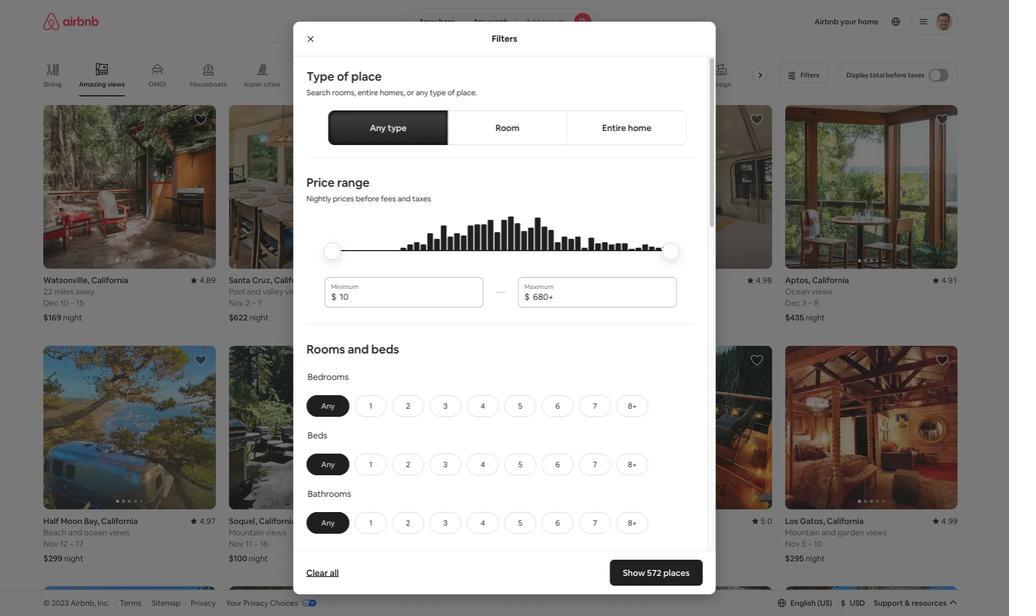 Task type: vqa. For each thing, say whether or not it's contained in the screenshot.


Task type: locate. For each thing, give the bounding box(es) containing it.
los for los gatos, california mountain and garden views nov 5 – 10 $295 night
[[786, 516, 799, 527]]

0 vertical spatial 4
[[481, 401, 485, 411]]

night down the 16
[[249, 554, 268, 564]]

group
[[43, 54, 799, 96], [43, 105, 216, 269], [229, 105, 401, 269], [414, 105, 587, 269], [600, 105, 773, 269], [786, 105, 958, 269], [43, 346, 216, 510], [229, 346, 401, 510], [414, 346, 587, 510], [600, 346, 773, 510], [786, 346, 958, 510], [43, 587, 216, 617], [229, 587, 401, 617], [414, 587, 587, 617], [600, 587, 773, 617], [786, 587, 958, 617]]

before inside button
[[886, 71, 907, 79]]

2 8+ element from the top
[[628, 460, 637, 470]]

views inside santa cruz, california pool and valley views nov 2 – 7 $622 night
[[285, 287, 306, 297]]

1 for bedrooms
[[369, 401, 372, 411]]

taxes right fees
[[412, 194, 431, 204]]

sitemap
[[152, 599, 181, 608]]

4 for bathrooms
[[481, 519, 485, 528]]

$435
[[786, 313, 804, 323]]

1 horizontal spatial $ text field
[[533, 291, 670, 302]]

2 any element from the top
[[318, 460, 338, 470]]

entire
[[358, 88, 378, 98]]

1 vertical spatial away
[[447, 528, 466, 538]]

0 horizontal spatial gatos,
[[429, 275, 454, 286]]

1 vertical spatial miles
[[425, 528, 445, 538]]

and inside the half moon bay, california beach and ocean views nov 12 – 17 $299 night
[[68, 528, 82, 538]]

1 horizontal spatial 5.0 out of 5 average rating image
[[752, 516, 773, 527]]

0 vertical spatial 1
[[369, 401, 372, 411]]

any left week in the top of the page
[[473, 17, 487, 27]]

beach inside the half moon bay, california beach and ocean views nov 12 – 17 $299 night
[[43, 528, 66, 538]]

tab list containing any type
[[328, 111, 687, 145]]

any element up bathrooms
[[318, 460, 338, 470]]

14
[[628, 298, 636, 309]]

night down 8
[[806, 313, 825, 323]]

mountain inside boulder creek, california mountain views
[[600, 528, 635, 538]]

2 horizontal spatial $
[[841, 599, 846, 608]]

8+ for bathrooms
[[628, 519, 637, 528]]

8+ button
[[616, 395, 648, 417], [616, 454, 648, 476], [616, 513, 648, 534]]

8+ button for bathrooms
[[616, 513, 648, 534]]

aptos, california ocean views dec 3 – 8 $435 night
[[786, 275, 849, 323]]

miles for 24
[[425, 528, 445, 538]]

tab list
[[328, 111, 687, 145]]

any button down bedrooms on the bottom of page
[[306, 395, 349, 417]]

any down bedrooms on the bottom of page
[[321, 401, 335, 411]]

2 vertical spatial 6 button
[[542, 513, 574, 534]]

0 vertical spatial add to wishlist: los gatos, california image
[[751, 113, 764, 126]]

terms
[[120, 599, 141, 608]]

miles down watsonville,
[[54, 287, 74, 297]]

3 8+ element from the top
[[628, 519, 637, 528]]

away up 15
[[75, 287, 95, 297]]

1 1 button from the top
[[355, 395, 387, 417]]

nov
[[229, 298, 244, 309], [414, 298, 429, 309], [43, 539, 58, 549], [229, 539, 244, 549], [786, 539, 800, 550]]

of left place.
[[448, 88, 455, 98]]

0 vertical spatial 8+ element
[[628, 401, 637, 411]]

los for los gatos, california mountain and ocean views nov 5 – 10 $175 night
[[414, 275, 428, 286]]

add to wishlist: soquel, california image
[[380, 354, 393, 367]]

gatos, for garden
[[800, 516, 826, 527]]

support & resources
[[874, 599, 947, 608]]

2 vertical spatial 2 button
[[392, 513, 424, 534]]

1 4 button from the top
[[467, 395, 499, 417]]

0 vertical spatial show
[[476, 551, 495, 561]]

0 vertical spatial away
[[75, 287, 95, 297]]

gatos, up the $175
[[429, 275, 454, 286]]

nov down the pool
[[229, 298, 244, 309]]

22
[[43, 287, 53, 297]]

before left fees
[[356, 194, 379, 204]]

1 vertical spatial 2 button
[[392, 454, 424, 476]]

mountain down boulder
[[600, 528, 635, 538]]

1 vertical spatial 4
[[481, 460, 485, 470]]

group containing amazing views
[[43, 54, 799, 96]]

show inside filters dialog
[[623, 568, 646, 579]]

1 8+ from the top
[[628, 401, 637, 411]]

add to wishlist: aptos, california image
[[936, 113, 949, 126]]

2 horizontal spatial gatos,
[[800, 516, 826, 527]]

1 8+ element from the top
[[628, 401, 637, 411]]

4.92 out of 5 average rating image
[[562, 275, 587, 286]]

$201 night
[[600, 554, 639, 564]]

2 dec from the left
[[786, 298, 801, 309]]

$622
[[229, 313, 248, 323]]

terms link
[[120, 599, 141, 608]]

0 vertical spatial 5 button
[[504, 395, 536, 417]]

amazing right the skiing at top
[[79, 80, 106, 88]]

any for bathrooms
[[321, 519, 335, 528]]

any down entire
[[370, 122, 386, 133]]

– inside aptos, california ocean views dec 3 – 8 $435 night
[[809, 298, 813, 309]]

6 button for bedrooms
[[542, 395, 574, 417]]

2 horizontal spatial 10
[[814, 539, 823, 550]]

0 horizontal spatial taxes
[[412, 194, 431, 204]]

7 button
[[579, 395, 611, 417], [579, 454, 611, 476], [579, 513, 611, 534]]

night right $622
[[250, 313, 269, 323]]

3 inside aptos, california ocean views dec 3 – 8 $435 night
[[803, 298, 807, 309]]

4.9 out of 5 average rating image
[[567, 516, 587, 527]]

amazing for amazing views
[[79, 80, 106, 88]]

2 for bathrooms
[[406, 519, 410, 528]]

3 button for beds
[[430, 454, 461, 476]]

· right the inc.
[[114, 599, 116, 608]]

dec down 22
[[43, 298, 59, 309]]

4.99 out of 5 average rating image
[[933, 516, 958, 527]]

3 1 button from the top
[[355, 513, 387, 534]]

cities
[[264, 80, 280, 88]]

1 7 button from the top
[[579, 395, 611, 417]]

0 horizontal spatial add to wishlist: los gatos, california image
[[751, 113, 764, 126]]

away
[[75, 287, 95, 297], [447, 528, 466, 538]]

gatos, inside los gatos, california beach and mountain views feb 9 – 14 $289 night
[[615, 275, 640, 286]]

type right the any
[[430, 88, 446, 98]]

4 · from the left
[[220, 599, 222, 608]]

california inside santa cruz, california pool and valley views nov 2 – 7 $622 night
[[274, 275, 311, 286]]

any element for bedrooms
[[318, 401, 338, 411]]

3 any element from the top
[[318, 519, 338, 528]]

bay,
[[84, 516, 99, 527]]

7 button for beds
[[579, 454, 611, 476]]

1 vertical spatial type
[[388, 122, 407, 133]]

of up rooms,
[[337, 69, 349, 84]]

6 for bathrooms
[[555, 519, 560, 528]]

0 horizontal spatial away
[[75, 287, 95, 297]]

any button up bathrooms
[[306, 454, 349, 476]]

2 horizontal spatial los
[[786, 516, 799, 527]]

1 vertical spatial beach
[[43, 528, 66, 538]]

10 inside the 'watsonville, california 22 miles away dec 10 – 15 $169 night'
[[60, 298, 69, 309]]

any element down bedrooms on the bottom of page
[[318, 401, 338, 411]]

any element for bathrooms
[[318, 519, 338, 528]]

1 1 from the top
[[369, 401, 372, 411]]

add to wishlist: soquel, california image
[[380, 595, 393, 608]]

los inside los gatos, california beach and mountain views feb 9 – 14 $289 night
[[600, 275, 613, 286]]

0 horizontal spatial show
[[476, 551, 495, 561]]

2 vertical spatial 5 button
[[504, 513, 536, 534]]

0 vertical spatial 8+
[[628, 401, 637, 411]]

8+ element for beds
[[628, 460, 637, 470]]

ocean down most stays cost more than $170 per night. image
[[467, 287, 490, 297]]

0 horizontal spatial dec
[[43, 298, 59, 309]]

1 vertical spatial 6
[[555, 460, 560, 470]]

5 inside los gatos, california mountain and garden views nov 5 – 10 $295 night
[[802, 539, 807, 550]]

8+ for beds
[[628, 460, 637, 470]]

1 8+ button from the top
[[616, 395, 648, 417]]

away for watsonville,
[[75, 287, 95, 297]]

0 horizontal spatial $ text field
[[340, 291, 477, 302]]

show left map
[[476, 551, 495, 561]]

2 7 button from the top
[[579, 454, 611, 476]]

show inside button
[[476, 551, 495, 561]]

any week
[[473, 17, 508, 27]]

1 vertical spatial ocean
[[84, 528, 107, 538]]

1 horizontal spatial amazing
[[754, 80, 781, 89]]

3 6 from the top
[[555, 519, 560, 528]]

soquel,
[[229, 516, 257, 527]]

0 vertical spatial ocean
[[467, 287, 490, 297]]

0 horizontal spatial 10
[[60, 298, 69, 309]]

1 vertical spatial add to wishlist: los gatos, california image
[[936, 354, 949, 367]]

clear all button
[[301, 563, 344, 584]]

2 8+ button from the top
[[616, 454, 648, 476]]

2 6 from the top
[[555, 460, 560, 470]]

1 dec from the left
[[43, 298, 59, 309]]

views
[[108, 80, 125, 88], [285, 287, 306, 297], [492, 287, 513, 297], [678, 287, 699, 297], [812, 287, 833, 297], [109, 528, 130, 538], [266, 528, 287, 538], [637, 528, 658, 538], [867, 528, 887, 538]]

night down 15
[[63, 313, 82, 323]]

nov inside los gatos, california mountain and ocean views nov 5 – 10 $175 night
[[414, 298, 429, 309]]

1 any button from the top
[[306, 395, 349, 417]]

$ text field up the $175
[[340, 291, 477, 302]]

los up feb
[[600, 275, 613, 286]]

3
[[803, 298, 807, 309], [443, 401, 448, 411], [443, 460, 448, 470], [443, 519, 448, 528]]

night down 17
[[64, 554, 84, 564]]

$100
[[229, 554, 247, 564]]

views inside aptos, california ocean views dec 3 – 8 $435 night
[[812, 287, 833, 297]]

1 5 button from the top
[[504, 395, 536, 417]]

privacy right your
[[244, 599, 268, 608]]

1 6 button from the top
[[542, 395, 574, 417]]

gatos, up $295
[[800, 516, 826, 527]]

1 button
[[355, 395, 387, 417], [355, 454, 387, 476], [355, 513, 387, 534]]

24
[[414, 528, 424, 538]]

and inside los gatos, california mountain and garden views nov 5 – 10 $295 night
[[822, 528, 836, 538]]

0 horizontal spatial 5.0 out of 5 average rating image
[[381, 275, 401, 286]]

type
[[430, 88, 446, 98], [388, 122, 407, 133]]

2 4 from the top
[[481, 460, 485, 470]]

gatos, up 14
[[615, 275, 640, 286]]

beds
[[371, 342, 399, 357]]

2 2 button from the top
[[392, 454, 424, 476]]

16
[[260, 539, 268, 549]]

0 horizontal spatial los
[[414, 275, 428, 286]]

taxes right total
[[908, 71, 925, 79]]

2 for bedrooms
[[406, 401, 410, 411]]

1 vertical spatial 5.0 out of 5 average rating image
[[752, 516, 773, 527]]

4.91
[[942, 275, 958, 286]]

3 any button from the top
[[306, 513, 349, 534]]

price
[[306, 175, 335, 190]]

beach
[[600, 287, 623, 297], [43, 528, 66, 538]]

resources
[[912, 599, 947, 608]]

mountain up 11
[[229, 528, 264, 538]]

1 horizontal spatial ocean
[[467, 287, 490, 297]]

5.0
[[390, 275, 401, 286], [761, 516, 773, 527]]

california inside los gatos, california beach and mountain views feb 9 – 14 $289 night
[[642, 275, 679, 286]]

away inside felton, california 24 miles away
[[447, 528, 466, 538]]

2 vertical spatial 3 button
[[430, 513, 461, 534]]

8+ element
[[628, 401, 637, 411], [628, 460, 637, 470], [628, 519, 637, 528]]

type inside type of place search rooms, entire homes, or any type of place.
[[430, 88, 446, 98]]

moon
[[61, 516, 82, 527]]

· left your
[[220, 599, 222, 608]]

add guests button
[[517, 9, 596, 35]]

10 inside los gatos, california mountain and ocean views nov 5 – 10 $175 night
[[443, 298, 451, 309]]

5 button for bedrooms
[[504, 395, 536, 417]]

night inside santa cruz, california pool and valley views nov 2 – 7 $622 night
[[250, 313, 269, 323]]

2 4 button from the top
[[467, 454, 499, 476]]

1 horizontal spatial add to wishlist: los gatos, california image
[[936, 354, 949, 367]]

1 horizontal spatial miles
[[425, 528, 445, 538]]

1 horizontal spatial away
[[447, 528, 466, 538]]

1 any element from the top
[[318, 401, 338, 411]]

nov inside santa cruz, california pool and valley views nov 2 – 7 $622 night
[[229, 298, 244, 309]]

3 button for bathrooms
[[430, 513, 461, 534]]

0 vertical spatial type
[[430, 88, 446, 98]]

any
[[473, 17, 487, 27], [370, 122, 386, 133], [321, 401, 335, 411], [321, 460, 335, 470], [321, 519, 335, 528]]

and inside los gatos, california beach and mountain views feb 9 – 14 $289 night
[[625, 287, 639, 297]]

4.97
[[200, 516, 216, 527]]

1 vertical spatial before
[[356, 194, 379, 204]]

$295
[[786, 554, 804, 564]]

nov inside los gatos, california mountain and garden views nov 5 – 10 $295 night
[[786, 539, 800, 550]]

15
[[76, 298, 84, 309]]

3 for beds
[[443, 460, 448, 470]]

boulder creek, california mountain views
[[600, 516, 695, 538]]

2 button for bathrooms
[[392, 513, 424, 534]]

mountain
[[414, 287, 449, 297], [229, 528, 264, 538], [600, 528, 635, 538], [786, 528, 820, 538]]

nov left 12
[[43, 539, 58, 549]]

2 6 button from the top
[[542, 454, 574, 476]]

display total before taxes button
[[838, 62, 958, 88]]

garden
[[838, 528, 865, 538]]

show for show map
[[476, 551, 495, 561]]

search
[[306, 88, 330, 98]]

california inside soquel, california mountain views nov 11 – 16 $100 night
[[259, 516, 296, 527]]

2
[[245, 298, 250, 309], [406, 401, 410, 411], [406, 460, 410, 470], [406, 519, 410, 528]]

any button
[[306, 395, 349, 417], [306, 454, 349, 476], [306, 513, 349, 534]]

nov left 11
[[229, 539, 244, 549]]

1 horizontal spatial dec
[[786, 298, 801, 309]]

miles inside felton, california 24 miles away
[[425, 528, 445, 538]]

11
[[245, 539, 252, 549]]

before right total
[[886, 71, 907, 79]]

any button down bathrooms
[[306, 513, 349, 534]]

1 for beds
[[369, 460, 372, 470]]

los up the $175
[[414, 275, 428, 286]]

gatos, inside los gatos, california mountain and ocean views nov 5 – 10 $175 night
[[429, 275, 454, 286]]

nov for $295
[[786, 539, 800, 550]]

2 vertical spatial 7 button
[[579, 513, 611, 534]]

night inside the half moon bay, california beach and ocean views nov 12 – 17 $299 night
[[64, 554, 84, 564]]

2 5 button from the top
[[504, 454, 536, 476]]

houseboats
[[190, 80, 227, 88]]

places
[[664, 568, 690, 579]]

9
[[616, 298, 620, 309]]

amazing for amazing pools
[[754, 80, 781, 89]]

2 vertical spatial 1 button
[[355, 513, 387, 534]]

1 vertical spatial 5.0
[[761, 516, 773, 527]]

los
[[414, 275, 428, 286], [600, 275, 613, 286], [786, 516, 799, 527]]

None search field
[[405, 9, 596, 35]]

2 8+ from the top
[[628, 460, 637, 470]]

anywhere button
[[405, 9, 465, 35]]

nov for $622
[[229, 298, 244, 309]]

night inside los gatos, california beach and mountain views feb 9 – 14 $289 night
[[621, 313, 640, 323]]

2 vertical spatial any element
[[318, 519, 338, 528]]

3 6 button from the top
[[542, 513, 574, 534]]

mountain
[[641, 287, 676, 297]]

0 horizontal spatial ocean
[[84, 528, 107, 538]]

5.0 out of 5 average rating image for santa cruz, california pool and valley views nov 2 – 7 $622 night
[[381, 275, 401, 286]]

2 vertical spatial 8+
[[628, 519, 637, 528]]

mountain up $295
[[786, 528, 820, 538]]

4
[[481, 401, 485, 411], [481, 460, 485, 470], [481, 519, 485, 528]]

1 vertical spatial 1
[[369, 460, 372, 470]]

any type button
[[328, 111, 448, 145]]

0 vertical spatial 3 button
[[430, 395, 461, 417]]

amazing left 'pools'
[[754, 80, 781, 89]]

2 1 from the top
[[369, 460, 372, 470]]

beach inside los gatos, california beach and mountain views feb 9 – 14 $289 night
[[600, 287, 623, 297]]

iconic cities
[[244, 80, 280, 88]]

3 for bedrooms
[[443, 401, 448, 411]]

$ usd
[[841, 599, 866, 608]]

1 vertical spatial of
[[448, 88, 455, 98]]

1 horizontal spatial los
[[600, 275, 613, 286]]

1 privacy from the left
[[191, 599, 216, 608]]

half
[[43, 516, 59, 527]]

– inside los gatos, california mountain and garden views nov 5 – 10 $295 night
[[808, 539, 812, 550]]

$ text field up $289
[[533, 291, 670, 302]]

any down bathrooms
[[321, 519, 335, 528]]

5 for bathrooms
[[518, 519, 522, 528]]

1 $ text field from the left
[[340, 291, 477, 302]]

3 3 button from the top
[[430, 513, 461, 534]]

3 7 button from the top
[[579, 513, 611, 534]]

1
[[369, 401, 372, 411], [369, 460, 372, 470], [369, 519, 372, 528]]

1 horizontal spatial 10
[[443, 298, 451, 309]]

show for show 572 places
[[623, 568, 646, 579]]

your privacy choices
[[226, 599, 298, 608]]

0 vertical spatial of
[[337, 69, 349, 84]]

and inside los gatos, california mountain and ocean views nov 5 – 10 $175 night
[[451, 287, 465, 297]]

show left the 572
[[623, 568, 646, 579]]

1 vertical spatial show
[[623, 568, 646, 579]]

gatos,
[[429, 275, 454, 286], [615, 275, 640, 286], [800, 516, 826, 527]]

0 vertical spatial before
[[886, 71, 907, 79]]

show map
[[476, 551, 513, 561]]

1 horizontal spatial gatos,
[[615, 275, 640, 286]]

1 3 button from the top
[[430, 395, 461, 417]]

display
[[847, 71, 869, 79]]

3 8+ from the top
[[628, 519, 637, 528]]

5 for bedrooms
[[518, 401, 522, 411]]

0 vertical spatial 5.0
[[390, 275, 401, 286]]

amazing pools
[[754, 80, 799, 89]]

0 vertical spatial taxes
[[908, 71, 925, 79]]

1 2 button from the top
[[392, 395, 424, 417]]

1 vertical spatial 8+ element
[[628, 460, 637, 470]]

type
[[306, 69, 334, 84]]

dec
[[43, 298, 59, 309], [786, 298, 801, 309]]

entire home button
[[567, 111, 687, 145]]

0 horizontal spatial before
[[356, 194, 379, 204]]

2 any button from the top
[[306, 454, 349, 476]]

sitemap link
[[152, 599, 181, 608]]

2 vertical spatial 4 button
[[467, 513, 499, 534]]

any up bathrooms
[[321, 460, 335, 470]]

2 vertical spatial any button
[[306, 513, 349, 534]]

add to wishlist: los gatos, california image
[[565, 113, 578, 126]]

3 button
[[430, 395, 461, 417], [430, 454, 461, 476], [430, 513, 461, 534]]

0 vertical spatial 7 button
[[579, 395, 611, 417]]

away for felton,
[[447, 528, 466, 538]]

beach down half
[[43, 528, 66, 538]]

$ text field
[[340, 291, 477, 302], [533, 291, 670, 302]]

privacy
[[191, 599, 216, 608], [244, 599, 268, 608]]

1 vertical spatial 4 button
[[467, 454, 499, 476]]

night right $295
[[806, 554, 825, 564]]

5 button for beds
[[504, 454, 536, 476]]

add to wishlist: los gatos, california image
[[751, 113, 764, 126], [936, 354, 949, 367]]

3 8+ button from the top
[[616, 513, 648, 534]]

· left add to wishlist: oakland, california image
[[185, 599, 187, 608]]

pool
[[229, 287, 245, 297]]

©
[[43, 599, 50, 608]]

before inside price range nightly prices before fees and taxes
[[356, 194, 379, 204]]

1 horizontal spatial before
[[886, 71, 907, 79]]

7 for beds
[[593, 460, 597, 470]]

3 4 button from the top
[[467, 513, 499, 534]]

2 vertical spatial 4
[[481, 519, 485, 528]]

3 4 from the top
[[481, 519, 485, 528]]

gatos, inside los gatos, california mountain and garden views nov 5 – 10 $295 night
[[800, 516, 826, 527]]

type inside "button"
[[388, 122, 407, 133]]

0 vertical spatial 5.0 out of 5 average rating image
[[381, 275, 401, 286]]

any inside button
[[473, 17, 487, 27]]

2 vertical spatial 8+ element
[[628, 519, 637, 528]]

$
[[331, 291, 336, 302], [525, 291, 530, 302], [841, 599, 846, 608]]

dec down ocean
[[786, 298, 801, 309]]

4 button
[[467, 395, 499, 417], [467, 454, 499, 476], [467, 513, 499, 534]]

ocean down 'bay,'
[[84, 528, 107, 538]]

3 2 button from the top
[[392, 513, 424, 534]]

any element
[[318, 401, 338, 411], [318, 460, 338, 470], [318, 519, 338, 528]]

night right the $175
[[434, 313, 453, 323]]

1 vertical spatial 3 button
[[430, 454, 461, 476]]

0 horizontal spatial miles
[[54, 287, 74, 297]]

0 vertical spatial beach
[[600, 287, 623, 297]]

type down homes,
[[388, 122, 407, 133]]

– inside los gatos, california mountain and ocean views nov 5 – 10 $175 night
[[437, 298, 441, 309]]

1 vertical spatial taxes
[[412, 194, 431, 204]]

mountain for los gatos, california mountain and ocean views nov 5 – 10 $175 night
[[414, 287, 449, 297]]

mountain inside los gatos, california mountain and ocean views nov 5 – 10 $175 night
[[414, 287, 449, 297]]

1 vertical spatial any button
[[306, 454, 349, 476]]

3 5 button from the top
[[504, 513, 536, 534]]

dec inside the 'watsonville, california 22 miles away dec 10 – 15 $169 night'
[[43, 298, 59, 309]]

6 for beds
[[555, 460, 560, 470]]

0 vertical spatial 4 button
[[467, 395, 499, 417]]

1 button for beds
[[355, 454, 387, 476]]

1 vertical spatial any element
[[318, 460, 338, 470]]

beach up feb
[[600, 287, 623, 297]]

2 1 button from the top
[[355, 454, 387, 476]]

beds
[[308, 430, 327, 441]]

2 3 button from the top
[[430, 454, 461, 476]]

2 vertical spatial 6
[[555, 519, 560, 528]]

1 vertical spatial 1 button
[[355, 454, 387, 476]]

views inside los gatos, california mountain and garden views nov 5 – 10 $295 night
[[867, 528, 887, 538]]

0 horizontal spatial beach
[[43, 528, 66, 538]]

4 button for beds
[[467, 454, 499, 476]]

5 inside los gatos, california mountain and ocean views nov 5 – 10 $175 night
[[431, 298, 436, 309]]

1 4 from the top
[[481, 401, 485, 411]]

4.98 out of 5 average rating image
[[748, 275, 773, 286]]

· right terms at the left bottom of page
[[146, 599, 148, 608]]

mountain up the $175
[[414, 287, 449, 297]]

los inside los gatos, california mountain and garden views nov 5 – 10 $295 night
[[786, 516, 799, 527]]

taxes inside button
[[908, 71, 925, 79]]

any element down bathrooms
[[318, 519, 338, 528]]

3 · from the left
[[185, 599, 187, 608]]

1 horizontal spatial beach
[[600, 287, 623, 297]]

support & resources button
[[874, 599, 958, 608]]

omg!
[[149, 80, 166, 89]]

night
[[63, 313, 82, 323], [250, 313, 269, 323], [434, 313, 453, 323], [621, 313, 640, 323], [806, 313, 825, 323], [64, 554, 84, 564], [249, 554, 268, 564], [620, 554, 639, 564], [806, 554, 825, 564]]

0 horizontal spatial amazing
[[79, 80, 106, 88]]

away inside the 'watsonville, california 22 miles away dec 10 – 15 $169 night'
[[75, 287, 95, 297]]

1 horizontal spatial of
[[448, 88, 455, 98]]

add to wishlist: los gatos, california image for 4.98
[[751, 113, 764, 126]]

5.0 out of 5 average rating image
[[381, 275, 401, 286], [752, 516, 773, 527]]

10 inside los gatos, california mountain and garden views nov 5 – 10 $295 night
[[814, 539, 823, 550]]

2 vertical spatial 8+ button
[[616, 513, 648, 534]]

los up $295
[[786, 516, 799, 527]]

0 vertical spatial any button
[[306, 395, 349, 417]]

nov up the $175
[[414, 298, 429, 309]]

miles inside the 'watsonville, california 22 miles away dec 10 – 15 $169 night'
[[54, 287, 74, 297]]

ocean inside los gatos, california mountain and ocean views nov 5 – 10 $175 night
[[467, 287, 490, 297]]

4.91 out of 5 average rating image
[[933, 275, 958, 286]]

0 vertical spatial miles
[[54, 287, 74, 297]]

privacy left your
[[191, 599, 216, 608]]

away right 24
[[447, 528, 466, 538]]

night down 14
[[621, 313, 640, 323]]

1 6 from the top
[[555, 401, 560, 411]]

miles down felton,
[[425, 528, 445, 538]]

5 for beds
[[518, 460, 522, 470]]

los inside los gatos, california mountain and ocean views nov 5 – 10 $175 night
[[414, 275, 428, 286]]

mountain inside los gatos, california mountain and garden views nov 5 – 10 $295 night
[[786, 528, 820, 538]]

2 vertical spatial 1
[[369, 519, 372, 528]]

0 vertical spatial 2 button
[[392, 395, 424, 417]]

0 vertical spatial any element
[[318, 401, 338, 411]]

bedrooms
[[308, 371, 349, 382]]

nov inside the half moon bay, california beach and ocean views nov 12 – 17 $299 night
[[43, 539, 58, 549]]

nov up $295
[[786, 539, 800, 550]]

map
[[497, 551, 513, 561]]

– inside the half moon bay, california beach and ocean views nov 12 – 17 $299 night
[[70, 539, 74, 549]]

profile element
[[609, 0, 958, 43]]

0 vertical spatial 6
[[555, 401, 560, 411]]

4 for bedrooms
[[481, 401, 485, 411]]

3 1 from the top
[[369, 519, 372, 528]]

1 horizontal spatial show
[[623, 568, 646, 579]]

2 button
[[392, 395, 424, 417], [392, 454, 424, 476], [392, 513, 424, 534]]

8+ for bedrooms
[[628, 401, 637, 411]]



Task type: describe. For each thing, give the bounding box(es) containing it.
8
[[815, 298, 819, 309]]

nov for $175
[[414, 298, 429, 309]]

price range nightly prices before fees and taxes
[[306, 175, 431, 204]]

4.9
[[575, 516, 587, 527]]

ocean inside the half moon bay, california beach and ocean views nov 12 – 17 $299 night
[[84, 528, 107, 538]]

california inside felton, california 24 miles away
[[442, 516, 479, 527]]

california inside the 'watsonville, california 22 miles away dec 10 – 15 $169 night'
[[91, 275, 128, 286]]

los gatos, california mountain and ocean views nov 5 – 10 $175 night
[[414, 275, 513, 323]]

your privacy choices link
[[226, 599, 317, 609]]

views inside los gatos, california mountain and ocean views nov 5 – 10 $175 night
[[492, 287, 513, 297]]

homes,
[[380, 88, 405, 98]]

guests
[[542, 17, 566, 27]]

pools
[[782, 80, 799, 89]]

4.92
[[571, 275, 587, 286]]

los for los gatos, california beach and mountain views feb 9 – 14 $289 night
[[600, 275, 613, 286]]

add to wishlist: watsonville, california image
[[194, 113, 207, 126]]

2 $ text field from the left
[[533, 291, 670, 302]]

4.86
[[385, 516, 401, 527]]

– inside soquel, california mountain views nov 11 – 16 $100 night
[[254, 539, 258, 549]]

4 for beds
[[481, 460, 485, 470]]

6 for bedrooms
[[555, 401, 560, 411]]

filters dialog
[[293, 22, 716, 617]]

entire
[[602, 122, 626, 133]]

7 button for bathrooms
[[579, 513, 611, 534]]

– inside los gatos, california beach and mountain views feb 9 – 14 $289 night
[[622, 298, 626, 309]]

© 2023 airbnb, inc. ·
[[43, 599, 116, 608]]

and inside price range nightly prices before fees and taxes
[[397, 194, 411, 204]]

4 button for bathrooms
[[467, 513, 499, 534]]

bathrooms
[[308, 488, 351, 500]]

california inside los gatos, california mountain and ocean views nov 5 – 10 $175 night
[[456, 275, 493, 286]]

night right $201
[[620, 554, 639, 564]]

0 horizontal spatial 5.0
[[390, 275, 401, 286]]

half moon bay, california beach and ocean views nov 12 – 17 $299 night
[[43, 516, 138, 564]]

add guests
[[526, 17, 566, 27]]

1 button for bedrooms
[[355, 395, 387, 417]]

2 button for bedrooms
[[392, 395, 424, 417]]

12
[[60, 539, 68, 549]]

rooms
[[306, 342, 345, 357]]

0 horizontal spatial $
[[331, 291, 336, 302]]

– inside santa cruz, california pool and valley views nov 2 – 7 $622 night
[[252, 298, 256, 309]]

inc.
[[98, 599, 110, 608]]

1 for bathrooms
[[369, 519, 372, 528]]

anywhere
[[419, 17, 455, 27]]

add to wishlist: los gatos, california image for 4.99
[[936, 354, 949, 367]]

0 horizontal spatial of
[[337, 69, 349, 84]]

4.89
[[200, 275, 216, 286]]

california inside aptos, california ocean views dec 3 – 8 $435 night
[[813, 275, 849, 286]]

1 horizontal spatial 5.0
[[761, 516, 773, 527]]

taxes inside price range nightly prices before fees and taxes
[[412, 194, 431, 204]]

7 for bathrooms
[[593, 519, 597, 528]]

8+ element for bathrooms
[[628, 519, 637, 528]]

2 button for beds
[[392, 454, 424, 476]]

rooms and beds
[[306, 342, 399, 357]]

4.97 out of 5 average rating image
[[191, 516, 216, 527]]

room
[[496, 122, 519, 133]]

show map button
[[465, 543, 537, 569]]

place
[[351, 69, 382, 84]]

any for beds
[[321, 460, 335, 470]]

none search field containing anywhere
[[405, 9, 596, 35]]

add to wishlist: half moon bay, california image
[[194, 354, 207, 367]]

add to wishlist: boulder creek, california image
[[751, 354, 764, 367]]

terms · sitemap · privacy ·
[[120, 599, 222, 608]]

night inside los gatos, california mountain and garden views nov 5 – 10 $295 night
[[806, 554, 825, 564]]

2 · from the left
[[146, 599, 148, 608]]

nov inside soquel, california mountain views nov 11 – 16 $100 night
[[229, 539, 244, 549]]

mountain for los gatos, california mountain and garden views nov 5 – 10 $295 night
[[786, 528, 820, 538]]

10 for los gatos, california mountain and ocean views nov 5 – 10 $175 night
[[443, 298, 451, 309]]

your
[[226, 599, 242, 608]]

aptos,
[[786, 275, 811, 286]]

watsonville,
[[43, 275, 90, 286]]

night inside the 'watsonville, california 22 miles away dec 10 – 15 $169 night'
[[63, 313, 82, 323]]

add
[[526, 17, 541, 27]]

views inside boulder creek, california mountain views
[[637, 528, 658, 538]]

mountain inside soquel, california mountain views nov 11 – 16 $100 night
[[229, 528, 264, 538]]

entire home
[[602, 122, 651, 133]]

7 inside santa cruz, california pool and valley views nov 2 – 7 $622 night
[[258, 298, 262, 309]]

watsonville, california 22 miles away dec 10 – 15 $169 night
[[43, 275, 128, 323]]

add to wishlist: morgan hill, california image
[[936, 595, 949, 608]]

clear
[[306, 568, 328, 579]]

california inside the half moon bay, california beach and ocean views nov 12 – 17 $299 night
[[101, 516, 138, 527]]

1 horizontal spatial $
[[525, 291, 530, 302]]

and inside santa cruz, california pool and valley views nov 2 – 7 $622 night
[[247, 287, 261, 297]]

mountain for boulder creek, california mountain views
[[600, 528, 635, 538]]

tab list inside filters dialog
[[328, 111, 687, 145]]

type of place search rooms, entire homes, or any type of place.
[[306, 69, 477, 98]]

2 inside santa cruz, california pool and valley views nov 2 – 7 $622 night
[[245, 298, 250, 309]]

los gatos, california mountain and garden views nov 5 – 10 $295 night
[[786, 516, 887, 564]]

most stays cost more than $170 per night. image
[[333, 217, 668, 282]]

all
[[330, 568, 339, 579]]

rooms,
[[332, 88, 356, 98]]

views inside los gatos, california beach and mountain views feb 9 – 14 $289 night
[[678, 287, 699, 297]]

views inside the half moon bay, california beach and ocean views nov 12 – 17 $299 night
[[109, 528, 130, 538]]

los gatos, california beach and mountain views feb 9 – 14 $289 night
[[600, 275, 699, 323]]

– inside the 'watsonville, california 22 miles away dec 10 – 15 $169 night'
[[70, 298, 74, 309]]

8+ button for bedrooms
[[616, 395, 648, 417]]

any element for beds
[[318, 460, 338, 470]]

1 button for bathrooms
[[355, 513, 387, 534]]

nightly
[[306, 194, 331, 204]]

3 for bathrooms
[[443, 519, 448, 528]]

fees
[[381, 194, 396, 204]]

3 button for bedrooms
[[430, 395, 461, 417]]

room button
[[448, 111, 567, 145]]

4.89 out of 5 average rating image
[[191, 275, 216, 286]]

4.86 out of 5 average rating image
[[376, 516, 401, 527]]

night inside aptos, california ocean views dec 3 – 8 $435 night
[[806, 313, 825, 323]]

2 for beds
[[406, 460, 410, 470]]

miles for 22
[[54, 287, 74, 297]]

10 for los gatos, california mountain and garden views nov 5 – 10 $295 night
[[814, 539, 823, 550]]

support
[[874, 599, 904, 608]]

amazing views
[[79, 80, 125, 88]]

4 button for bedrooms
[[467, 395, 499, 417]]

add to wishlist: felton, california image
[[565, 595, 578, 608]]

felton, california 24 miles away
[[414, 516, 479, 538]]

design
[[711, 80, 732, 89]]

7 button for bedrooms
[[579, 395, 611, 417]]

santa
[[229, 275, 251, 286]]

any button for beds
[[306, 454, 349, 476]]

display total before taxes
[[847, 71, 925, 79]]

choices
[[270, 599, 298, 608]]

show 572 places
[[623, 568, 690, 579]]

6 button for bathrooms
[[542, 513, 574, 534]]

8+ element for bedrooms
[[628, 401, 637, 411]]

total
[[870, 71, 885, 79]]

17
[[75, 539, 83, 549]]

4.99
[[942, 516, 958, 527]]

felton,
[[414, 516, 441, 527]]

add to wishlist: santa cruz, california image
[[380, 113, 393, 126]]

4.98
[[756, 275, 773, 286]]

1 · from the left
[[114, 599, 116, 608]]

$169
[[43, 313, 61, 323]]

prices
[[333, 194, 354, 204]]

$201
[[600, 554, 618, 564]]

night inside los gatos, california mountain and ocean views nov 5 – 10 $175 night
[[434, 313, 453, 323]]

(us)
[[818, 599, 833, 608]]

8+ button for beds
[[616, 454, 648, 476]]

6 button for beds
[[542, 454, 574, 476]]

$289
[[600, 313, 619, 323]]

santa cruz, california pool and valley views nov 2 – 7 $622 night
[[229, 275, 311, 323]]

english (us) button
[[778, 599, 833, 608]]

7 for bedrooms
[[593, 401, 597, 411]]

any for bedrooms
[[321, 401, 335, 411]]

5.0 out of 5 average rating image for boulder creek, california mountain views
[[752, 516, 773, 527]]

any button for bedrooms
[[306, 395, 349, 417]]

ocean
[[786, 287, 810, 297]]

range
[[337, 175, 370, 190]]

boulder
[[600, 516, 630, 527]]

california inside boulder creek, california mountain views
[[658, 516, 695, 527]]

english (us)
[[791, 599, 833, 608]]

clear all
[[306, 568, 339, 579]]

$175
[[414, 313, 432, 323]]

any inside "button"
[[370, 122, 386, 133]]

any
[[416, 88, 428, 98]]

gatos, for ocean
[[429, 275, 454, 286]]

dec inside aptos, california ocean views dec 3 – 8 $435 night
[[786, 298, 801, 309]]

california inside los gatos, california mountain and garden views nov 5 – 10 $295 night
[[827, 516, 864, 527]]

2 privacy from the left
[[244, 599, 268, 608]]

skiing
[[43, 80, 62, 89]]

views inside soquel, california mountain views nov 11 – 16 $100 night
[[266, 528, 287, 538]]

add to wishlist: oakland, california image
[[194, 595, 207, 608]]

night inside soquel, california mountain views nov 11 – 16 $100 night
[[249, 554, 268, 564]]

gatos, for mountain
[[615, 275, 640, 286]]

any button for bathrooms
[[306, 513, 349, 534]]

5 button for bathrooms
[[504, 513, 536, 534]]



